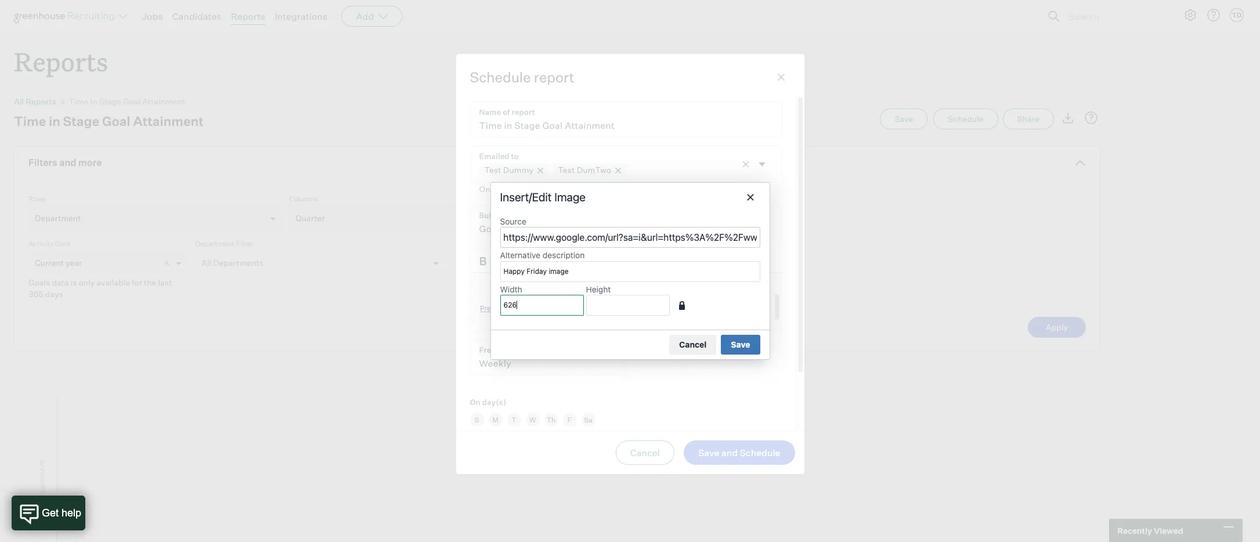 Task type: describe. For each thing, give the bounding box(es) containing it.
width
[[500, 284, 522, 294]]

download image
[[1061, 111, 1075, 125]]

apply
[[1046, 322, 1068, 332]]

current year
[[35, 258, 82, 268]]

alternative description
[[500, 250, 585, 260]]

1 vertical spatial reports
[[14, 44, 108, 78]]

sa
[[584, 416, 593, 424]]

department option
[[35, 213, 81, 223]]

td button
[[1230, 8, 1244, 22]]

schedule button
[[934, 109, 998, 130]]

1 vertical spatial stage
[[63, 113, 99, 129]]

Width text field
[[500, 295, 584, 316]]

for
[[132, 278, 142, 288]]

1 vertical spatial goal
[[102, 113, 130, 129]]

available
[[96, 278, 130, 288]]

columns
[[289, 195, 318, 203]]

0 horizontal spatial in
[[49, 113, 60, 129]]

0 vertical spatial goal
[[123, 96, 141, 106]]

cancel button for insert/edit image
[[670, 335, 717, 355]]

f
[[568, 416, 572, 424]]

description
[[543, 250, 585, 260]]

0 vertical spatial in
[[90, 96, 97, 106]]

integrations link
[[275, 10, 328, 22]]

×
[[163, 256, 170, 269]]

time in stage goal attainment link
[[69, 96, 185, 106]]

departments
[[213, 258, 264, 268]]

save and schedule button
[[684, 440, 795, 465]]

department for department
[[35, 213, 81, 223]]

Source url field
[[500, 227, 760, 248]]

days
[[45, 289, 63, 299]]

td
[[1233, 11, 1242, 19]]

candidates
[[172, 10, 222, 22]]

candidates link
[[172, 10, 222, 22]]

current
[[35, 258, 64, 268]]

filters
[[28, 157, 57, 168]]

add button
[[341, 6, 402, 27]]

Height text field
[[586, 295, 670, 316]]

share button
[[1003, 109, 1054, 130]]

td button
[[1228, 6, 1247, 24]]

2 horizontal spatial save
[[895, 114, 913, 124]]

goals data is only available for the last 365 days
[[28, 278, 172, 299]]

schedule for schedule
[[948, 114, 984, 124]]

date
[[55, 239, 70, 248]]

Alternative description text field
[[500, 261, 760, 282]]

1 vertical spatial attainment
[[133, 113, 204, 129]]

insert/edit
[[500, 191, 552, 204]]

all for all departments
[[201, 258, 211, 268]]

save inside button
[[698, 447, 720, 458]]

height
[[586, 284, 611, 294]]

the
[[144, 278, 156, 288]]

t
[[512, 416, 517, 424]]

1 vertical spatial cancel
[[630, 447, 660, 458]]

share
[[1018, 114, 1040, 124]]

2 vertical spatial reports
[[26, 96, 56, 106]]

day(s)
[[482, 398, 507, 407]]

quarter option
[[296, 213, 325, 223]]

and for save
[[722, 447, 738, 458]]

2 vertical spatial schedule
[[740, 447, 781, 458]]

365
[[28, 289, 43, 299]]

data
[[52, 278, 69, 288]]

insert/edit image dialog
[[490, 182, 770, 360]]

m
[[492, 416, 499, 424]]

recently
[[1118, 526, 1153, 536]]

0 vertical spatial stage
[[99, 96, 121, 106]]

1 horizontal spatial save button
[[880, 109, 928, 130]]

insert/edit image
[[500, 191, 586, 204]]

0 vertical spatial reports
[[231, 10, 266, 22]]

integrations
[[275, 10, 328, 22]]



Task type: vqa. For each thing, say whether or not it's contained in the screenshot.
is
yes



Task type: locate. For each thing, give the bounding box(es) containing it.
0 vertical spatial department
[[35, 213, 81, 223]]

w
[[529, 416, 536, 424]]

department up 'date'
[[35, 213, 81, 223]]

in
[[90, 96, 97, 106], [49, 113, 60, 129]]

0 vertical spatial time in stage goal attainment
[[69, 96, 185, 106]]

0 vertical spatial save button
[[880, 109, 928, 130]]

department up all departments
[[195, 239, 235, 248]]

0 horizontal spatial department
[[35, 213, 81, 223]]

Search text field
[[1066, 8, 1160, 25]]

current year option
[[35, 258, 82, 268]]

time in stage goal attainment
[[69, 96, 185, 106], [14, 113, 204, 129]]

greenhouse recruiting image
[[14, 9, 118, 23]]

1 vertical spatial department
[[195, 239, 235, 248]]

0 vertical spatial attainment
[[142, 96, 185, 106]]

year
[[66, 258, 82, 268]]

schedule
[[470, 69, 531, 86], [948, 114, 984, 124], [740, 447, 781, 458]]

1 horizontal spatial department
[[195, 239, 235, 248]]

2 horizontal spatial schedule
[[948, 114, 984, 124]]

1 horizontal spatial all
[[201, 258, 211, 268]]

xychart image
[[28, 369, 1086, 542]]

department for department filter
[[195, 239, 235, 248]]

0 horizontal spatial save
[[698, 447, 720, 458]]

0 vertical spatial time
[[69, 96, 89, 106]]

schedule for schedule report
[[470, 69, 531, 86]]

all departments
[[201, 258, 264, 268]]

save and schedule
[[698, 447, 781, 458]]

more
[[78, 157, 102, 168]]

0 horizontal spatial all
[[14, 96, 24, 106]]

cancel
[[679, 340, 707, 349], [630, 447, 660, 458]]

viewed
[[1154, 526, 1184, 536]]

1 horizontal spatial time
[[69, 96, 89, 106]]

th
[[547, 416, 556, 424]]

attainment
[[142, 96, 185, 106], [133, 113, 204, 129]]

0 vertical spatial and
[[59, 157, 76, 168]]

0 vertical spatial save
[[895, 114, 913, 124]]

on
[[470, 398, 481, 407]]

0 vertical spatial cancel
[[679, 340, 707, 349]]

1 vertical spatial in
[[49, 113, 60, 129]]

apply button
[[1028, 317, 1086, 338]]

reports link
[[231, 10, 266, 22]]

report
[[534, 69, 575, 86]]

save and schedule this report to revisit it! element
[[880, 109, 934, 130]]

configure image
[[1184, 8, 1198, 22]]

rows
[[28, 195, 46, 203]]

stage
[[99, 96, 121, 106], [63, 113, 99, 129]]

0 horizontal spatial schedule
[[470, 69, 531, 86]]

recently viewed
[[1118, 526, 1184, 536]]

1 horizontal spatial save
[[731, 340, 750, 349]]

0 vertical spatial schedule
[[470, 69, 531, 86]]

1 vertical spatial time in stage goal attainment
[[14, 113, 204, 129]]

is
[[71, 278, 77, 288]]

cancel button for schedule report
[[616, 440, 675, 465]]

1 vertical spatial all
[[201, 258, 211, 268]]

quarter
[[296, 213, 325, 223]]

1 horizontal spatial schedule
[[740, 447, 781, 458]]

save
[[895, 114, 913, 124], [731, 340, 750, 349], [698, 447, 720, 458]]

filters and more
[[28, 157, 102, 168]]

time right all reports 'link'
[[69, 96, 89, 106]]

last
[[158, 278, 172, 288]]

source
[[500, 217, 527, 227]]

all
[[14, 96, 24, 106], [201, 258, 211, 268]]

schedule report
[[470, 69, 575, 86]]

save button
[[880, 109, 928, 130], [721, 335, 760, 355]]

and inside button
[[722, 447, 738, 458]]

and for filters
[[59, 157, 76, 168]]

group
[[471, 250, 781, 273], [607, 271, 742, 295]]

1 vertical spatial save button
[[721, 335, 760, 355]]

1 horizontal spatial in
[[90, 96, 97, 106]]

1 vertical spatial save
[[731, 340, 750, 349]]

s
[[475, 416, 479, 424]]

toolbar
[[471, 250, 611, 273], [611, 250, 675, 273], [675, 250, 720, 273], [720, 250, 744, 273], [608, 272, 652, 295], [677, 272, 741, 295]]

all for all reports
[[14, 96, 24, 106]]

goal
[[123, 96, 141, 106], [102, 113, 130, 129]]

0 vertical spatial cancel button
[[670, 335, 717, 355]]

activity date
[[28, 239, 70, 248]]

reports
[[231, 10, 266, 22], [14, 44, 108, 78], [26, 96, 56, 106]]

1 vertical spatial cancel button
[[616, 440, 675, 465]]

image
[[555, 191, 586, 204]]

None text field
[[470, 102, 782, 137], [470, 206, 782, 241], [470, 102, 782, 137], [470, 206, 782, 241]]

save button inside insert/edit image dialog
[[721, 335, 760, 355]]

activity
[[28, 239, 53, 248]]

department
[[35, 213, 81, 223], [195, 239, 235, 248]]

add
[[356, 10, 374, 22]]

0 horizontal spatial cancel
[[630, 447, 660, 458]]

save inside insert/edit image dialog
[[731, 340, 750, 349]]

all reports
[[14, 96, 56, 106]]

alternative
[[500, 250, 541, 260]]

all reports link
[[14, 96, 56, 106]]

jobs link
[[142, 10, 163, 22]]

cancel button
[[670, 335, 717, 355], [616, 440, 675, 465]]

1 vertical spatial time
[[14, 113, 46, 129]]

goals
[[28, 278, 50, 288]]

time
[[69, 96, 89, 106], [14, 113, 46, 129]]

jobs
[[142, 10, 163, 22]]

0 horizontal spatial time
[[14, 113, 46, 129]]

cancel inside insert/edit image dialog
[[679, 340, 707, 349]]

only
[[79, 278, 95, 288]]

close modal icon image
[[774, 70, 788, 84]]

1 horizontal spatial cancel
[[679, 340, 707, 349]]

0 vertical spatial all
[[14, 96, 24, 106]]

2 vertical spatial save
[[698, 447, 720, 458]]

0 horizontal spatial and
[[59, 157, 76, 168]]

0 horizontal spatial save button
[[721, 335, 760, 355]]

filter
[[236, 239, 253, 248]]

on day(s)
[[470, 398, 507, 407]]

faq image
[[1085, 111, 1099, 125]]

1 horizontal spatial and
[[722, 447, 738, 458]]

and
[[59, 157, 76, 168], [722, 447, 738, 458]]

department filter
[[195, 239, 253, 248]]

time down all reports
[[14, 113, 46, 129]]

1 vertical spatial and
[[722, 447, 738, 458]]

1 vertical spatial schedule
[[948, 114, 984, 124]]



